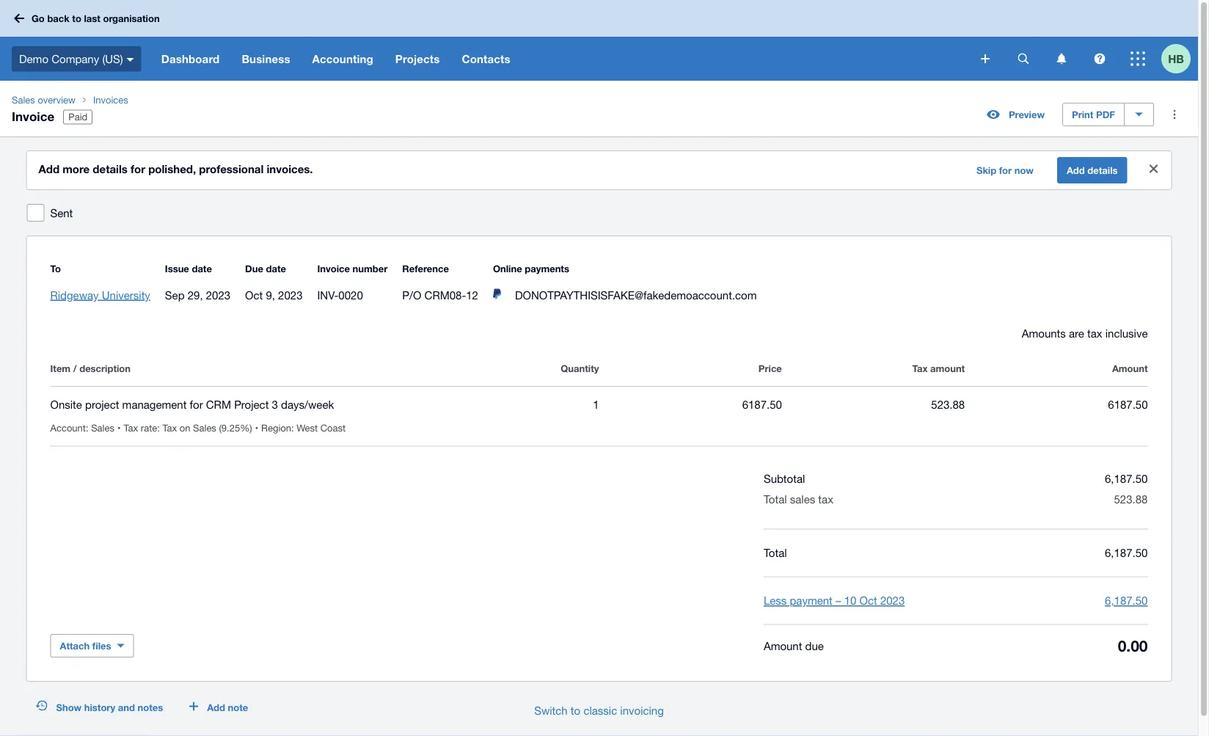 Task type: vqa. For each thing, say whether or not it's contained in the screenshot.
the Sep in the top left of the page
yes



Task type: describe. For each thing, give the bounding box(es) containing it.
dashboard
[[161, 52, 220, 65]]

coast
[[321, 422, 346, 433]]

history
[[84, 702, 115, 713]]

ridgeway university link
[[50, 288, 150, 301]]

hb
[[1169, 52, 1185, 65]]

0 horizontal spatial to
[[72, 13, 81, 24]]

add details
[[1067, 164, 1118, 176]]

total for total
[[764, 547, 787, 559]]

print
[[1072, 109, 1094, 120]]

due
[[806, 639, 824, 652]]

go back to last organisation
[[32, 13, 160, 24]]

attach files
[[60, 640, 111, 651]]

project
[[85, 398, 119, 411]]

item / description
[[50, 363, 131, 374]]

2 : from the left
[[157, 422, 160, 433]]

show
[[56, 702, 82, 713]]

1 vertical spatial 523.88
[[1115, 493, 1148, 506]]

amount column header
[[965, 360, 1148, 377]]

cell containing region
[[261, 422, 352, 433]]

attach files button
[[50, 634, 134, 658]]

print pdf button
[[1063, 103, 1125, 126]]

demo
[[19, 52, 48, 65]]

notes
[[138, 702, 163, 713]]

523.88 inside cell
[[932, 398, 965, 411]]

1
[[593, 398, 599, 411]]

10
[[845, 594, 857, 607]]

description
[[79, 363, 131, 374]]

item
[[50, 363, 71, 374]]

ridgeway university
[[50, 288, 150, 301]]

crm08-
[[425, 288, 466, 301]]

now
[[1015, 164, 1034, 176]]

tax amount
[[913, 363, 965, 374]]

region
[[261, 422, 291, 433]]

to inside button
[[571, 704, 581, 717]]

invoices link
[[87, 92, 134, 107]]

date for 29,
[[192, 263, 212, 274]]

12
[[466, 288, 479, 301]]

total for total sales tax
[[764, 493, 787, 506]]

amount due
[[764, 639, 824, 652]]

company
[[52, 52, 99, 65]]

skip for now button
[[968, 159, 1043, 182]]

demo company (us) button
[[0, 37, 150, 81]]

accounting
[[312, 52, 373, 65]]

0 horizontal spatial sales
[[12, 94, 35, 105]]

2 horizontal spatial 2023
[[881, 594, 905, 607]]

p/o crm08-12
[[402, 288, 479, 301]]

crm
[[206, 398, 231, 411]]

0 vertical spatial oct
[[245, 288, 263, 301]]

1 6187.50 from the left
[[743, 398, 782, 411]]

organisation
[[103, 13, 160, 24]]

demo company (us)
[[19, 52, 123, 65]]

tax for are
[[1088, 327, 1103, 340]]

amount for amount due
[[764, 639, 803, 652]]

inclusive
[[1106, 327, 1148, 340]]

account
[[50, 422, 86, 433]]

sales
[[790, 493, 816, 506]]

switch to classic invoicing button
[[523, 696, 676, 725]]

29,
[[188, 288, 203, 301]]

polished,
[[148, 162, 196, 175]]

tax rate : tax on sales (9.25%)
[[124, 422, 252, 433]]

preview
[[1009, 109, 1045, 120]]

subtotal
[[764, 472, 806, 485]]

price
[[759, 363, 782, 374]]

management
[[122, 398, 187, 411]]

sales overview
[[12, 94, 76, 105]]

date for 9,
[[266, 263, 286, 274]]

2 6187.50 cell from the left
[[965, 396, 1148, 413]]

payments
[[525, 263, 570, 274]]

print pdf
[[1072, 109, 1116, 120]]

sep 29, 2023
[[165, 288, 231, 301]]

svg image inside the demo company (us) popup button
[[127, 58, 134, 61]]

last
[[84, 13, 100, 24]]

show history and notes button
[[27, 696, 172, 719]]

cell containing account
[[50, 422, 124, 433]]

(us)
[[102, 52, 123, 65]]

0 horizontal spatial details
[[93, 162, 128, 175]]

invoices.
[[267, 162, 313, 175]]

online
[[493, 263, 522, 274]]

for for add more details for polished, professional invoices.
[[131, 162, 145, 175]]

1 horizontal spatial sales
[[91, 422, 114, 433]]

online payments
[[493, 263, 570, 274]]

ridgeway
[[50, 288, 99, 301]]

due
[[245, 263, 263, 274]]

1 horizontal spatial svg image
[[1131, 51, 1146, 66]]

files
[[92, 640, 111, 651]]

2023 for oct 9, 2023
[[278, 288, 303, 301]]

quantity
[[561, 363, 599, 374]]

payment
[[790, 594, 833, 607]]

total sales tax
[[764, 493, 834, 506]]

: for account
[[86, 422, 88, 433]]

table containing onsite project management for crm project 3 days/week
[[50, 342, 1148, 447]]

523.88 cell
[[782, 396, 965, 413]]

contacts button
[[451, 37, 522, 81]]

tax for tax amount
[[913, 363, 928, 374]]



Task type: locate. For each thing, give the bounding box(es) containing it.
add more details for polished, professional invoices. status
[[27, 151, 1172, 189]]

add inside button
[[207, 702, 225, 713]]

sep
[[165, 288, 185, 301]]

1 cell
[[416, 396, 599, 413]]

svg image inside go back to last organisation link
[[14, 14, 24, 23]]

: down project
[[86, 422, 88, 433]]

p/o
[[402, 288, 422, 301]]

2 horizontal spatial sales
[[193, 422, 216, 433]]

2023 right 10
[[881, 594, 905, 607]]

2 total from the top
[[764, 547, 787, 559]]

: down management
[[157, 422, 160, 433]]

6187.50 cell down price column header
[[599, 396, 782, 413]]

svg image up preview
[[1019, 53, 1030, 64]]

2023
[[206, 288, 231, 301], [278, 288, 303, 301], [881, 594, 905, 607]]

0 horizontal spatial amount
[[764, 639, 803, 652]]

1 vertical spatial tax
[[819, 493, 834, 506]]

svg image left the hb
[[1131, 51, 1146, 66]]

1 6187.50 cell from the left
[[599, 396, 782, 413]]

amount left due
[[764, 639, 803, 652]]

pdf
[[1097, 109, 1116, 120]]

date
[[192, 263, 212, 274], [266, 263, 286, 274]]

svg image up "print pdf" button
[[1057, 53, 1067, 64]]

business
[[242, 52, 290, 65]]

add for add more details for polished, professional invoices.
[[39, 162, 60, 175]]

cell down days/week on the bottom left of page
[[261, 422, 352, 433]]

row
[[50, 360, 1148, 386], [50, 387, 1148, 447]]

0 horizontal spatial date
[[192, 263, 212, 274]]

invoice for invoice number
[[317, 263, 350, 274]]

523.88
[[932, 398, 965, 411], [1115, 493, 1148, 506]]

cell
[[50, 422, 124, 433], [124, 422, 261, 433], [261, 422, 352, 433]]

paid
[[68, 111, 88, 123]]

2023 right 29,
[[206, 288, 231, 301]]

tax inside column header
[[913, 363, 928, 374]]

0 vertical spatial 523.88
[[932, 398, 965, 411]]

1 vertical spatial row
[[50, 387, 1148, 447]]

tax left "rate"
[[124, 422, 138, 433]]

tax left amount
[[913, 363, 928, 374]]

price column header
[[599, 360, 782, 377]]

west
[[297, 422, 318, 433]]

0 vertical spatial 6,187.50
[[1106, 472, 1148, 485]]

banner containing dashboard
[[0, 0, 1199, 81]]

to
[[50, 263, 61, 274]]

1 cell from the left
[[50, 422, 124, 433]]

1 horizontal spatial details
[[1088, 164, 1118, 176]]

add note
[[207, 702, 248, 713]]

1 horizontal spatial oct
[[860, 594, 878, 607]]

0 vertical spatial amount
[[1113, 363, 1148, 374]]

1 vertical spatial oct
[[860, 594, 878, 607]]

1 horizontal spatial add
[[207, 702, 225, 713]]

overview
[[38, 94, 76, 105]]

0 horizontal spatial tax
[[819, 493, 834, 506]]

oct left 9,
[[245, 288, 263, 301]]

hb button
[[1162, 37, 1199, 81]]

switch
[[535, 704, 568, 717]]

2023 right 9,
[[278, 288, 303, 301]]

3 6,187.50 from the top
[[1106, 594, 1148, 607]]

business button
[[231, 37, 301, 81]]

cell down project
[[50, 422, 124, 433]]

less payment – 10 oct 2023
[[764, 594, 905, 607]]

preview button
[[978, 103, 1054, 126]]

more invoice options image
[[1161, 100, 1190, 129]]

0 horizontal spatial 6187.50
[[743, 398, 782, 411]]

oct
[[245, 288, 263, 301], [860, 594, 878, 607]]

1 horizontal spatial 2023
[[278, 288, 303, 301]]

amount
[[931, 363, 965, 374]]

invoice up 'inv-'
[[317, 263, 350, 274]]

1 6,187.50 from the top
[[1106, 472, 1148, 485]]

invoice for invoice
[[12, 109, 54, 123]]

1 horizontal spatial date
[[266, 263, 286, 274]]

1 horizontal spatial 6187.50
[[1109, 398, 1148, 411]]

add right now
[[1067, 164, 1086, 176]]

for left polished,
[[131, 162, 145, 175]]

2 row from the top
[[50, 387, 1148, 447]]

svg image
[[1131, 51, 1146, 66], [127, 58, 134, 61]]

amount down inclusive on the top right of the page
[[1113, 363, 1148, 374]]

0.00
[[1118, 636, 1148, 655]]

0 horizontal spatial for
[[131, 162, 145, 175]]

amounts are tax inclusive
[[1022, 327, 1148, 340]]

add left more
[[39, 162, 60, 175]]

sales down project
[[91, 422, 114, 433]]

6187.50 down price
[[743, 398, 782, 411]]

account : sales
[[50, 422, 114, 433]]

svg image up preview button
[[981, 54, 990, 63]]

add left note
[[207, 702, 225, 713]]

2 date from the left
[[266, 263, 286, 274]]

contacts
[[462, 52, 511, 65]]

amount for amount
[[1113, 363, 1148, 374]]

tax for sales
[[819, 493, 834, 506]]

row down quantity
[[50, 387, 1148, 447]]

0 horizontal spatial 2023
[[206, 288, 231, 301]]

svg image right (us)
[[127, 58, 134, 61]]

and
[[118, 702, 135, 713]]

project
[[234, 398, 269, 411]]

tax amount column header
[[782, 360, 965, 377]]

attach
[[60, 640, 90, 651]]

1 horizontal spatial for
[[190, 398, 203, 411]]

cell down onsite project management for crm project 3 days/week
[[124, 422, 261, 433]]

svg image left go
[[14, 14, 24, 23]]

due date
[[245, 263, 286, 274]]

9,
[[266, 288, 275, 301]]

tax right 'sales'
[[819, 493, 834, 506]]

date right 'due' on the left top of page
[[266, 263, 286, 274]]

tax
[[1088, 327, 1103, 340], [819, 493, 834, 506]]

reference
[[402, 263, 449, 274]]

row containing item / description
[[50, 360, 1148, 386]]

0 vertical spatial total
[[764, 493, 787, 506]]

row up '1'
[[50, 360, 1148, 386]]

1 vertical spatial invoice
[[317, 263, 350, 274]]

6187.50 down inclusive on the top right of the page
[[1109, 398, 1148, 411]]

6,187.50 for subtotal
[[1106, 472, 1148, 485]]

1 date from the left
[[192, 263, 212, 274]]

add more details for polished, professional invoices.
[[39, 162, 313, 175]]

switch to classic invoicing
[[535, 704, 664, 717]]

classic
[[584, 704, 618, 717]]

to right switch
[[571, 704, 581, 717]]

item / description column header
[[50, 360, 416, 377]]

1 horizontal spatial tax
[[1088, 327, 1103, 340]]

for left now
[[1000, 164, 1012, 176]]

professional
[[199, 162, 264, 175]]

issue date
[[165, 263, 212, 274]]

inv-0020
[[317, 288, 363, 301]]

inv-
[[317, 288, 339, 301]]

1 vertical spatial to
[[571, 704, 581, 717]]

amount inside column header
[[1113, 363, 1148, 374]]

show history and notes
[[56, 702, 163, 713]]

1 horizontal spatial 6187.50 cell
[[965, 396, 1148, 413]]

sales right the on on the bottom
[[193, 422, 216, 433]]

1 horizontal spatial invoice
[[317, 263, 350, 274]]

total up less
[[764, 547, 787, 559]]

1 horizontal spatial amount
[[1113, 363, 1148, 374]]

row containing onsite project management for crm project 3 days/week
[[50, 387, 1148, 447]]

2 horizontal spatial add
[[1067, 164, 1086, 176]]

–
[[836, 594, 842, 607]]

0 horizontal spatial 6187.50 cell
[[599, 396, 782, 413]]

amounts
[[1022, 327, 1066, 340]]

note
[[228, 702, 248, 713]]

add inside "button"
[[1067, 164, 1086, 176]]

0 horizontal spatial svg image
[[127, 58, 134, 61]]

oct right 10
[[860, 594, 878, 607]]

region : west coast
[[261, 422, 346, 433]]

days/week
[[281, 398, 334, 411]]

2 horizontal spatial tax
[[913, 363, 928, 374]]

6,187.50 link
[[1106, 594, 1148, 607]]

university
[[102, 288, 150, 301]]

6187.50 cell
[[599, 396, 782, 413], [965, 396, 1148, 413]]

issue
[[165, 263, 189, 274]]

add
[[39, 162, 60, 175], [1067, 164, 1086, 176], [207, 702, 225, 713]]

6,187.50 for total
[[1106, 547, 1148, 559]]

(9.25%)
[[219, 422, 252, 433]]

add for add details
[[1067, 164, 1086, 176]]

navigation containing dashboard
[[150, 37, 971, 81]]

sales left overview
[[12, 94, 35, 105]]

dashboard link
[[150, 37, 231, 81]]

0 vertical spatial tax
[[1088, 327, 1103, 340]]

: for region
[[291, 422, 294, 433]]

6187.50 cell down 'amount' column header
[[965, 396, 1148, 413]]

invoices
[[93, 94, 128, 105]]

add details button
[[1058, 157, 1128, 184]]

2 cell from the left
[[124, 422, 261, 433]]

are
[[1070, 327, 1085, 340]]

details inside "button"
[[1088, 164, 1118, 176]]

total down subtotal
[[764, 493, 787, 506]]

tax left the on on the bottom
[[163, 422, 177, 433]]

:
[[86, 422, 88, 433], [157, 422, 160, 433], [291, 422, 294, 433]]

for for onsite project management for crm project 3 days/week
[[190, 398, 203, 411]]

0020
[[339, 288, 363, 301]]

sent
[[50, 206, 73, 219]]

onsite
[[50, 398, 82, 411]]

close image
[[1140, 154, 1169, 184]]

0 vertical spatial to
[[72, 13, 81, 24]]

0 horizontal spatial :
[[86, 422, 88, 433]]

2023 for sep 29, 2023
[[206, 288, 231, 301]]

cell containing tax rate
[[124, 422, 261, 433]]

3 : from the left
[[291, 422, 294, 433]]

to left the last
[[72, 13, 81, 24]]

number
[[353, 263, 388, 274]]

sales overview link
[[6, 92, 81, 107]]

go back to last organisation link
[[9, 5, 169, 31]]

onsite project management for crm project 3 days/week cell
[[50, 396, 416, 413]]

for inside cell
[[190, 398, 203, 411]]

1 horizontal spatial tax
[[163, 422, 177, 433]]

3 cell from the left
[[261, 422, 352, 433]]

skip
[[977, 164, 997, 176]]

2 6,187.50 from the top
[[1106, 547, 1148, 559]]

1 row from the top
[[50, 360, 1148, 386]]

details left close icon at the right
[[1088, 164, 1118, 176]]

date right issue
[[192, 263, 212, 274]]

invoice down the sales overview link
[[12, 109, 54, 123]]

skip for now
[[977, 164, 1034, 176]]

add for add note
[[207, 702, 225, 713]]

navigation
[[150, 37, 971, 81]]

banner
[[0, 0, 1199, 81]]

1 vertical spatial total
[[764, 547, 787, 559]]

0 horizontal spatial invoice
[[12, 109, 54, 123]]

0 vertical spatial row
[[50, 360, 1148, 386]]

2 vertical spatial 6,187.50
[[1106, 594, 1148, 607]]

for inside "button"
[[1000, 164, 1012, 176]]

tax right are
[[1088, 327, 1103, 340]]

1 horizontal spatial 523.88
[[1115, 493, 1148, 506]]

0 horizontal spatial tax
[[124, 422, 138, 433]]

back
[[47, 13, 70, 24]]

0 horizontal spatial oct
[[245, 288, 263, 301]]

1 horizontal spatial :
[[157, 422, 160, 433]]

quantity column header
[[416, 360, 599, 377]]

2 6187.50 from the left
[[1109, 398, 1148, 411]]

2 horizontal spatial for
[[1000, 164, 1012, 176]]

1 total from the top
[[764, 493, 787, 506]]

go
[[32, 13, 45, 24]]

table
[[50, 342, 1148, 447]]

0 horizontal spatial add
[[39, 162, 60, 175]]

0 horizontal spatial 523.88
[[932, 398, 965, 411]]

1 vertical spatial 6,187.50
[[1106, 547, 1148, 559]]

3
[[272, 398, 278, 411]]

1 vertical spatial amount
[[764, 639, 803, 652]]

svg image up pdf
[[1095, 53, 1106, 64]]

details right more
[[93, 162, 128, 175]]

1 : from the left
[[86, 422, 88, 433]]

amount
[[1113, 363, 1148, 374], [764, 639, 803, 652]]

2 horizontal spatial :
[[291, 422, 294, 433]]

0 vertical spatial invoice
[[12, 109, 54, 123]]

1 horizontal spatial to
[[571, 704, 581, 717]]

: left west
[[291, 422, 294, 433]]

svg image
[[14, 14, 24, 23], [1019, 53, 1030, 64], [1057, 53, 1067, 64], [1095, 53, 1106, 64], [981, 54, 990, 63]]

tax for tax rate : tax on sales (9.25%)
[[124, 422, 138, 433]]

add note button
[[181, 696, 257, 719]]

for left crm
[[190, 398, 203, 411]]



